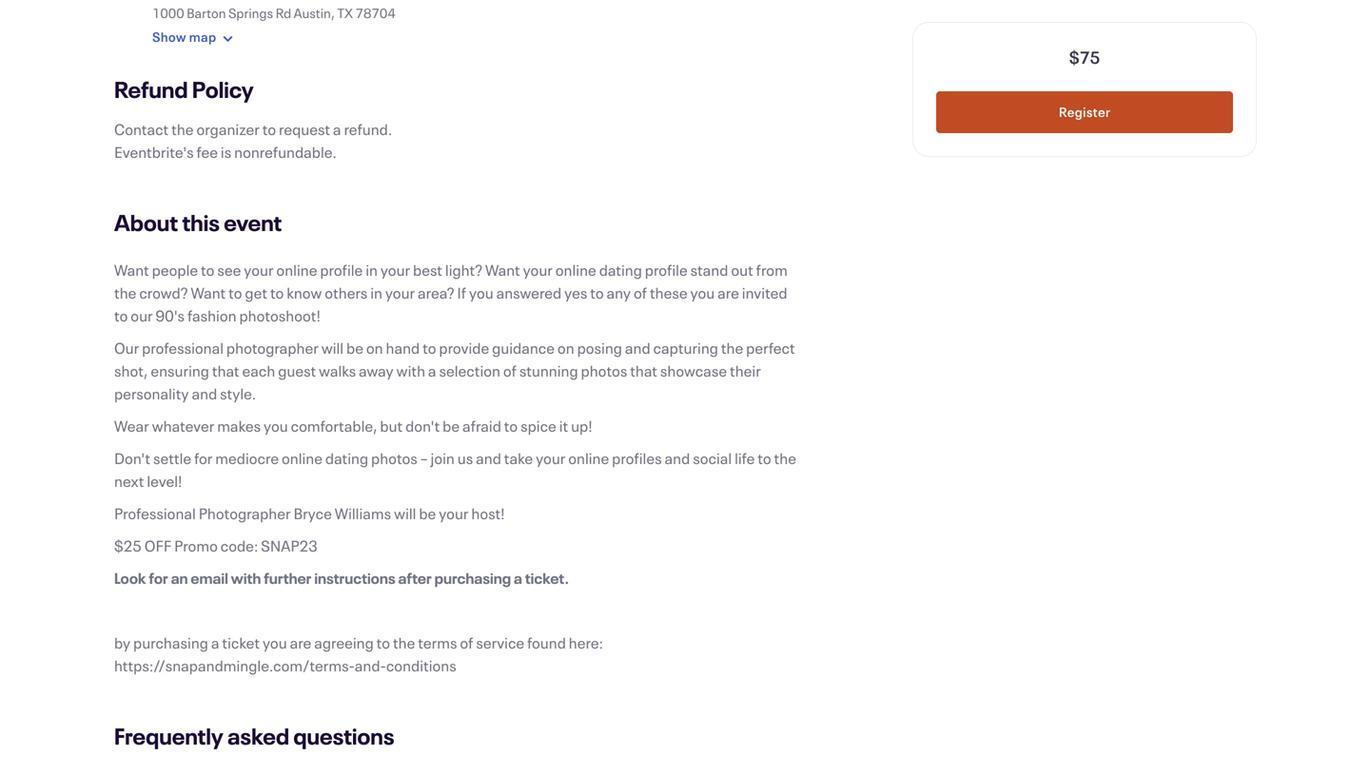 Task type: describe. For each thing, give the bounding box(es) containing it.
about
[[114, 207, 178, 237]]

away
[[359, 361, 394, 381]]

if
[[457, 283, 466, 303]]

78704
[[356, 4, 396, 22]]

a inside our professional photographer will be on hand to provide guidance on posing and capturing the perfect shot, ensuring that each guest walks away with a selection of stunning photos that showcase their personality and style.
[[428, 361, 436, 381]]

photographer
[[226, 338, 319, 358]]

online down comfortable,
[[282, 448, 323, 469]]

show map button
[[152, 23, 239, 53]]

nonrefundable.
[[234, 142, 337, 162]]

policy
[[192, 74, 254, 104]]

and-
[[355, 656, 386, 676]]

take
[[504, 448, 533, 469]]

look for an email with further instructions after purchasing a ticket.
[[114, 568, 569, 589]]

you right makes
[[264, 416, 288, 436]]

professional
[[142, 338, 224, 358]]

mediocre
[[215, 448, 279, 469]]

tx
[[337, 4, 353, 22]]

conditions
[[386, 656, 457, 676]]

asked
[[228, 721, 289, 751]]

and left social
[[665, 448, 690, 469]]

frequently asked questions
[[114, 721, 394, 751]]

about this event
[[114, 207, 282, 237]]

don't
[[114, 448, 150, 469]]

2 horizontal spatial be
[[443, 416, 460, 436]]

are inside want people to see your online profile in your best light? want your online dating profile stand out from the crowd? want to get to know others in your area? if you answered yes to any of these you are  invited to our 90's fashion photoshoot!
[[718, 283, 739, 303]]

w﻿ear
[[114, 416, 149, 436]]

stunning
[[519, 361, 578, 381]]

2 vertical spatial be
[[419, 503, 436, 524]]

yes
[[564, 283, 587, 303]]

walks
[[319, 361, 356, 381]]

you inside b﻿y purchasing a ticket you are agreeing to the terms of service found here: https://snapandmingle.com/terms-and-conditions
[[263, 633, 287, 653]]

this
[[182, 207, 220, 237]]

of inside want people to see your online profile in your best light? want your online dating profile stand out from the crowd? want to get to know others in your area? if you answered yes to any of these you are  invited to our 90's fashion photoshoot!
[[634, 283, 647, 303]]

of inside b﻿y purchasing a ticket you are agreeing to the terms of service found here: https://snapandmingle.com/terms-and-conditions
[[460, 633, 473, 653]]

and right us
[[476, 448, 501, 469]]

$25
[[114, 536, 142, 556]]

agreeing
[[314, 633, 374, 653]]

photos inside don't settle for mediocre online dating photos – join us and take your online profiles and social life to the next level!
[[371, 448, 418, 469]]

crowd?
[[139, 283, 188, 303]]

from
[[756, 260, 788, 280]]

whatever
[[152, 416, 214, 436]]

1 vertical spatial for
[[149, 568, 168, 589]]

2 horizontal spatial want
[[485, 260, 520, 280]]

each
[[242, 361, 275, 381]]

perfect
[[746, 338, 795, 358]]

guest
[[278, 361, 316, 381]]

instructions
[[314, 568, 396, 589]]

us
[[457, 448, 473, 469]]

any
[[607, 283, 631, 303]]

1 horizontal spatial purchasing
[[435, 568, 511, 589]]

settle
[[153, 448, 191, 469]]

style.
[[220, 384, 256, 404]]

our
[[114, 338, 139, 358]]

posing
[[577, 338, 622, 358]]

see
[[217, 260, 241, 280]]

https://snapandmingle.com/terms-
[[114, 656, 355, 676]]

answered
[[496, 283, 562, 303]]

questions
[[293, 721, 394, 751]]

these
[[650, 283, 688, 303]]

your up answered
[[523, 260, 553, 280]]

don't
[[405, 416, 440, 436]]

host!
[[471, 503, 505, 524]]

0 vertical spatial in
[[366, 260, 378, 280]]

get
[[245, 283, 267, 303]]

photos inside our professional photographer will be on hand to provide guidance on posing and capturing the perfect shot, ensuring that each guest walks away with a selection of stunning photos that showcase their personality and style.
[[581, 361, 627, 381]]

a inside contact the organizer to request a refund. eventbrite's fee is nonrefundable.
[[333, 119, 341, 139]]

dating inside don't settle for mediocre online dating photos – join us and take your online profiles and social life to the next level!
[[325, 448, 368, 469]]

selection
[[439, 361, 501, 381]]

the inside b﻿y purchasing a ticket you are agreeing to the terms of service found here: https://snapandmingle.com/terms-and-conditions
[[393, 633, 415, 653]]

w﻿ear whatever makes you comfortable, but don't be afraid to spice it up!
[[114, 416, 593, 436]]

found
[[527, 633, 566, 653]]

will inside our professional photographer will be on hand to provide guidance on posing and capturing the perfect shot, ensuring that each guest walks away with a selection of stunning photos that showcase their personality and style.
[[321, 338, 344, 358]]

0 horizontal spatial want
[[114, 260, 149, 280]]

springs
[[228, 4, 273, 22]]

your left "best"
[[381, 260, 410, 280]]

eventbrite's
[[114, 142, 194, 162]]

here:
[[569, 633, 603, 653]]

ticket.
[[525, 568, 569, 589]]

don't settle for mediocre online dating photos – join us and take your online profiles and social life to the next level!
[[114, 448, 796, 492]]

1 vertical spatial in
[[370, 283, 382, 303]]

capturing
[[653, 338, 718, 358]]

an
[[171, 568, 188, 589]]

know
[[287, 283, 322, 303]]

the inside our professional photographer will be on hand to provide guidance on posing and capturing the perfect shot, ensuring that each guest walks away with a selection of stunning photos that showcase their personality and style.
[[721, 338, 743, 358]]

and down ensuring
[[192, 384, 217, 404]]

to inside contact the organizer to request a refund. eventbrite's fee is nonrefundable.
[[262, 119, 276, 139]]

show
[[152, 28, 186, 46]]

snap23
[[261, 536, 318, 556]]

map
[[189, 28, 216, 46]]

with inside our professional photographer will be on hand to provide guidance on posing and capturing the perfect shot, ensuring that each guest walks away with a selection of stunning photos that showcase their personality and style.
[[396, 361, 425, 381]]

and right posing
[[625, 338, 651, 358]]

look
[[114, 568, 146, 589]]

b﻿y
[[114, 633, 131, 653]]

further
[[264, 568, 312, 589]]

social
[[693, 448, 732, 469]]

out
[[731, 260, 753, 280]]

profiles
[[612, 448, 662, 469]]

p﻿rofessional photographer bryce williams will be your host!
[[114, 503, 505, 524]]

your up get
[[244, 260, 274, 280]]

area?
[[418, 283, 454, 303]]

williams
[[335, 503, 391, 524]]

you down stand
[[690, 283, 715, 303]]

our
[[131, 305, 153, 326]]

1 vertical spatial will
[[394, 503, 416, 524]]



Task type: vqa. For each thing, say whether or not it's contained in the screenshot.
CHILD
no



Task type: locate. For each thing, give the bounding box(es) containing it.
to inside b﻿y purchasing a ticket you are agreeing to the terms of service found here: https://snapandmingle.com/terms-and-conditions
[[377, 633, 390, 653]]

request
[[279, 119, 330, 139]]

that down capturing
[[630, 361, 658, 381]]

your right "take" at the bottom left of page
[[536, 448, 566, 469]]

0 vertical spatial dating
[[599, 260, 642, 280]]

0 vertical spatial with
[[396, 361, 425, 381]]

1 horizontal spatial of
[[503, 361, 517, 381]]

the up 'their'
[[721, 338, 743, 358]]

online
[[276, 260, 317, 280], [556, 260, 596, 280], [282, 448, 323, 469], [568, 448, 609, 469]]

1 on from the left
[[366, 338, 383, 358]]

of
[[634, 283, 647, 303], [503, 361, 517, 381], [460, 633, 473, 653]]

p﻿rofessional
[[114, 503, 196, 524]]

profile up these
[[645, 260, 688, 280]]

0 vertical spatial photos
[[581, 361, 627, 381]]

want up answered
[[485, 260, 520, 280]]

dating inside want people to see your online profile in your best light? want your online dating profile stand out from the crowd? want to get to know others in your area? if you answered yes to any of these you are  invited to our 90's fashion photoshoot!
[[599, 260, 642, 280]]

1000
[[152, 4, 184, 22]]

with down hand
[[396, 361, 425, 381]]

but
[[380, 416, 403, 436]]

profile
[[320, 260, 363, 280], [645, 260, 688, 280]]

purchasing
[[435, 568, 511, 589], [133, 633, 208, 653]]

for
[[194, 448, 213, 469], [149, 568, 168, 589]]

the up our
[[114, 283, 136, 303]]

1 horizontal spatial with
[[396, 361, 425, 381]]

will up walks
[[321, 338, 344, 358]]

to up the nonrefundable.
[[262, 119, 276, 139]]

1 horizontal spatial dating
[[599, 260, 642, 280]]

1 profile from the left
[[320, 260, 363, 280]]

of right any
[[634, 283, 647, 303]]

1 horizontal spatial profile
[[645, 260, 688, 280]]

b﻿y purchasing a ticket you are agreeing to the terms of service found here: https://snapandmingle.com/terms-and-conditions
[[114, 633, 603, 676]]

the inside want people to see your online profile in your best light? want your online dating profile stand out from the crowd? want to get to know others in your area? if you answered yes to any of these you are  invited to our 90's fashion photoshoot!
[[114, 283, 136, 303]]

frequently
[[114, 721, 223, 751]]

1 horizontal spatial will
[[394, 503, 416, 524]]

1 that from the left
[[212, 361, 239, 381]]

1 vertical spatial are
[[290, 633, 311, 653]]

for right settle
[[194, 448, 213, 469]]

1 horizontal spatial want
[[191, 283, 226, 303]]

terms
[[418, 633, 457, 653]]

organizer
[[196, 119, 260, 139]]

are inside b﻿y purchasing a ticket you are agreeing to the terms of service found here: https://snapandmingle.com/terms-and-conditions
[[290, 633, 311, 653]]

with down code:
[[231, 568, 261, 589]]

people
[[152, 260, 198, 280]]

be down don't settle for mediocre online dating photos – join us and take your online profiles and social life to the next level!
[[419, 503, 436, 524]]

photos left –
[[371, 448, 418, 469]]

show map
[[152, 28, 216, 46]]

1 vertical spatial dating
[[325, 448, 368, 469]]

to up and-
[[377, 633, 390, 653]]

dating up any
[[599, 260, 642, 280]]

0 horizontal spatial dating
[[325, 448, 368, 469]]

register button
[[936, 91, 1233, 133]]

refund.
[[344, 119, 392, 139]]

0 horizontal spatial on
[[366, 338, 383, 358]]

be inside our professional photographer will be on hand to provide guidance on posing and capturing the perfect shot, ensuring that each guest walks away with a selection of stunning photos that showcase their personality and style.
[[346, 338, 363, 358]]

that
[[212, 361, 239, 381], [630, 361, 658, 381]]

shot,
[[114, 361, 148, 381]]

up!
[[571, 416, 593, 436]]

the
[[171, 119, 194, 139], [114, 283, 136, 303], [721, 338, 743, 358], [774, 448, 796, 469], [393, 633, 415, 653]]

off
[[144, 536, 172, 556]]

to left our
[[114, 305, 128, 326]]

0 horizontal spatial of
[[460, 633, 473, 653]]

to right life
[[758, 448, 771, 469]]

austin,
[[294, 4, 335, 22]]

in right others
[[370, 283, 382, 303]]

on up stunning
[[558, 338, 574, 358]]

be right don't
[[443, 416, 460, 436]]

for left an
[[149, 568, 168, 589]]

1000 barton springs rd austin, tx 78704
[[152, 4, 396, 22]]

0 horizontal spatial photos
[[371, 448, 418, 469]]

dating
[[599, 260, 642, 280], [325, 448, 368, 469]]

0 horizontal spatial profile
[[320, 260, 363, 280]]

–
[[420, 448, 428, 469]]

to left get
[[229, 283, 242, 303]]

of right terms
[[460, 633, 473, 653]]

1 vertical spatial with
[[231, 568, 261, 589]]

be up walks
[[346, 338, 363, 358]]

0 horizontal spatial purchasing
[[133, 633, 208, 653]]

the up conditions
[[393, 633, 415, 653]]

0 vertical spatial are
[[718, 283, 739, 303]]

a left "ticket."
[[514, 568, 522, 589]]

0 vertical spatial for
[[194, 448, 213, 469]]

1 vertical spatial purchasing
[[133, 633, 208, 653]]

2 on from the left
[[558, 338, 574, 358]]

life
[[735, 448, 755, 469]]

90's
[[156, 305, 185, 326]]

2 vertical spatial of
[[460, 633, 473, 653]]

and
[[625, 338, 651, 358], [192, 384, 217, 404], [476, 448, 501, 469], [665, 448, 690, 469]]

1 horizontal spatial for
[[194, 448, 213, 469]]

will
[[321, 338, 344, 358], [394, 503, 416, 524]]

email
[[191, 568, 228, 589]]

fee
[[197, 142, 218, 162]]

personality
[[114, 384, 189, 404]]

1 horizontal spatial that
[[630, 361, 658, 381]]

makes
[[217, 416, 261, 436]]

0 vertical spatial will
[[321, 338, 344, 358]]

are left agreeing
[[290, 633, 311, 653]]

$75
[[1069, 46, 1100, 69]]

contact
[[114, 119, 169, 139]]

you right ticket
[[263, 633, 287, 653]]

stand
[[691, 260, 728, 280]]

in up others
[[366, 260, 378, 280]]

will right "williams"
[[394, 503, 416, 524]]

on up away
[[366, 338, 383, 358]]

of inside our professional photographer will be on hand to provide guidance on posing and capturing the perfect shot, ensuring that each guest walks away with a selection of stunning photos that showcase their personality and style.
[[503, 361, 517, 381]]

ensuring
[[151, 361, 209, 381]]

spice
[[521, 416, 557, 436]]

fashion
[[187, 305, 237, 326]]

purchasing right b﻿y at the bottom of page
[[133, 633, 208, 653]]

the inside contact the organizer to request a refund. eventbrite's fee is nonrefundable.
[[171, 119, 194, 139]]

refund policy
[[114, 74, 254, 104]]

to
[[262, 119, 276, 139], [201, 260, 215, 280], [229, 283, 242, 303], [270, 283, 284, 303], [590, 283, 604, 303], [114, 305, 128, 326], [423, 338, 436, 358], [504, 416, 518, 436], [758, 448, 771, 469], [377, 633, 390, 653]]

for inside don't settle for mediocre online dating photos – join us and take your online profiles and social life to the next level!
[[194, 448, 213, 469]]

the inside don't settle for mediocre online dating photos – join us and take your online profiles and social life to the next level!
[[774, 448, 796, 469]]

0 vertical spatial be
[[346, 338, 363, 358]]

guidance
[[492, 338, 555, 358]]

best
[[413, 260, 443, 280]]

photos down posing
[[581, 361, 627, 381]]

0 horizontal spatial be
[[346, 338, 363, 358]]

event
[[224, 207, 282, 237]]

to right hand
[[423, 338, 436, 358]]

online up yes
[[556, 260, 596, 280]]

photographer
[[199, 503, 291, 524]]

our professional photographer will be on hand to provide guidance on posing and capturing the perfect shot, ensuring that each guest walks away with a selection of stunning photos that showcase their personality and style.
[[114, 338, 795, 404]]

to left 'spice'
[[504, 416, 518, 436]]

you right if
[[469, 283, 494, 303]]

ticket
[[222, 633, 260, 653]]

refund
[[114, 74, 188, 104]]

your left host!
[[439, 503, 469, 524]]

online down the up!
[[568, 448, 609, 469]]

a left selection
[[428, 361, 436, 381]]

a left refund.
[[333, 119, 341, 139]]

0 horizontal spatial will
[[321, 338, 344, 358]]

to right yes
[[590, 283, 604, 303]]

0 horizontal spatial are
[[290, 633, 311, 653]]

1 vertical spatial photos
[[371, 448, 418, 469]]

a inside b﻿y purchasing a ticket you are agreeing to the terms of service found here: https://snapandmingle.com/terms-and-conditions
[[211, 633, 219, 653]]

want up fashion
[[191, 283, 226, 303]]

want up crowd?
[[114, 260, 149, 280]]

are
[[718, 283, 739, 303], [290, 633, 311, 653]]

join
[[431, 448, 455, 469]]

it
[[559, 416, 568, 436]]

dating down w﻿ear whatever makes you comfortable, but don't be afraid to spice it up!
[[325, 448, 368, 469]]

profile up others
[[320, 260, 363, 280]]

your down "best"
[[385, 283, 415, 303]]

light?
[[445, 260, 483, 280]]

rd
[[276, 4, 291, 22]]

1 horizontal spatial photos
[[581, 361, 627, 381]]

0 horizontal spatial that
[[212, 361, 239, 381]]

online up know
[[276, 260, 317, 280]]

1 horizontal spatial on
[[558, 338, 574, 358]]

2 horizontal spatial of
[[634, 283, 647, 303]]

your inside don't settle for mediocre online dating photos – join us and take your online profiles and social life to the next level!
[[536, 448, 566, 469]]

purchasing inside b﻿y purchasing a ticket you are agreeing to the terms of service found here: https://snapandmingle.com/terms-and-conditions
[[133, 633, 208, 653]]

afraid
[[463, 416, 501, 436]]

bryce
[[294, 503, 332, 524]]

of down guidance
[[503, 361, 517, 381]]

2 profile from the left
[[645, 260, 688, 280]]

are down 'out' on the top right
[[718, 283, 739, 303]]

invited
[[742, 283, 788, 303]]

1 horizontal spatial are
[[718, 283, 739, 303]]

comfortable,
[[291, 416, 377, 436]]

0 horizontal spatial for
[[149, 568, 168, 589]]

purchasing right after
[[435, 568, 511, 589]]

1 horizontal spatial be
[[419, 503, 436, 524]]

the up eventbrite's
[[171, 119, 194, 139]]

to inside don't settle for mediocre online dating photos – join us and take your online profiles and social life to the next level!
[[758, 448, 771, 469]]

$25 off promo code: snap23
[[114, 536, 318, 556]]

to right get
[[270, 283, 284, 303]]

the right life
[[774, 448, 796, 469]]

promo
[[174, 536, 218, 556]]

0 vertical spatial of
[[634, 283, 647, 303]]

photoshoot!
[[239, 305, 321, 326]]

0 vertical spatial purchasing
[[435, 568, 511, 589]]

2 that from the left
[[630, 361, 658, 381]]

1 vertical spatial of
[[503, 361, 517, 381]]

service
[[476, 633, 525, 653]]

with
[[396, 361, 425, 381], [231, 568, 261, 589]]

a left ticket
[[211, 633, 219, 653]]

0 horizontal spatial with
[[231, 568, 261, 589]]

to left see
[[201, 260, 215, 280]]

that up style.
[[212, 361, 239, 381]]

showcase
[[660, 361, 727, 381]]

1 vertical spatial be
[[443, 416, 460, 436]]

to inside our professional photographer will be on hand to provide guidance on posing and capturing the perfect shot, ensuring that each guest walks away with a selection of stunning photos that showcase their personality and style.
[[423, 338, 436, 358]]



